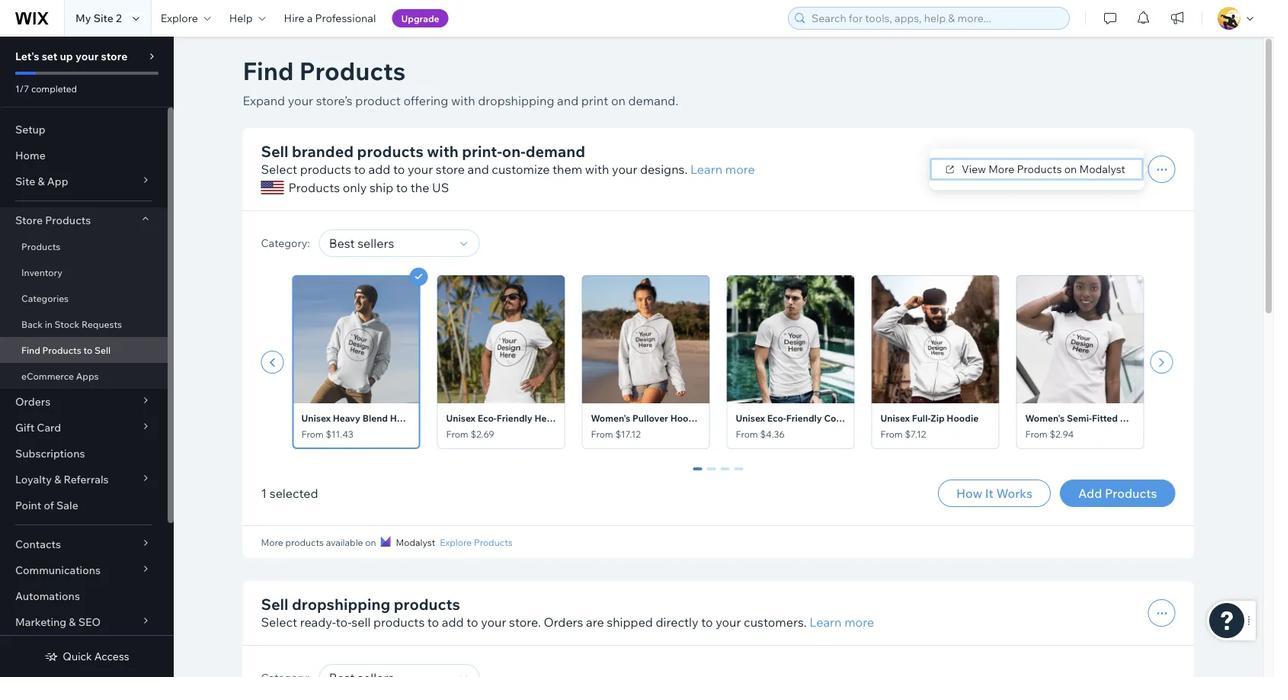 Task type: locate. For each thing, give the bounding box(es) containing it.
modalyst
[[1080, 162, 1126, 176], [396, 536, 436, 548]]

t- right 'organic'
[[1190, 413, 1198, 424]]

0 vertical spatial learn
[[691, 162, 723, 177]]

0 vertical spatial explore
[[161, 11, 198, 25]]

products inside explore products link
[[474, 536, 513, 548]]

print-
[[462, 141, 502, 161]]

1
[[709, 467, 715, 483], [261, 486, 267, 501]]

add left store.
[[442, 615, 464, 630]]

0 vertical spatial category: field
[[325, 230, 456, 256]]

with right offering
[[451, 93, 476, 108]]

explore products link
[[440, 535, 513, 549]]

to up ship
[[393, 162, 405, 177]]

1 hoodie from the left
[[390, 413, 422, 424]]

1 vertical spatial learn more link
[[810, 613, 875, 631]]

with
[[451, 93, 476, 108], [427, 141, 459, 161], [585, 162, 610, 177]]

3 shirt from the left
[[1198, 413, 1219, 424]]

t- for unisex eco-friendly heavy cotton t-shirt
[[597, 413, 605, 424]]

orders left the are
[[544, 615, 584, 630]]

unisex
[[302, 413, 331, 424], [446, 413, 476, 424], [736, 413, 766, 424], [881, 413, 910, 424]]

learn right customers.
[[810, 615, 842, 630]]

t- inside women's semi-fitted organic cotton t-shirt from $2.94
[[1190, 413, 1198, 424]]

store products button
[[0, 207, 168, 233]]

0 horizontal spatial learn more link
[[691, 160, 755, 178]]

0 vertical spatial with
[[451, 93, 476, 108]]

products down branded on the top of page
[[300, 162, 352, 177]]

sell dropshipping products select ready-to-sell products to add to your store. orders are shipped directly to your customers. learn more
[[261, 594, 875, 630]]

store up 'us'
[[436, 162, 465, 177]]

select left ready-
[[261, 615, 297, 630]]

0 vertical spatial and
[[557, 93, 579, 108]]

from left $17.12 at the bottom of the page
[[591, 429, 614, 440]]

subscriptions
[[15, 447, 85, 460]]

1 vertical spatial find
[[21, 344, 40, 356]]

find products to sell
[[21, 344, 111, 356]]

with up 'us'
[[427, 141, 459, 161]]

friendly for cotton
[[787, 413, 823, 424]]

2 eco- from the left
[[768, 413, 787, 424]]

add products
[[1079, 486, 1158, 501]]

to up only
[[354, 162, 366, 177]]

and left print
[[557, 93, 579, 108]]

1 vertical spatial 2
[[722, 467, 729, 483]]

1 vertical spatial learn
[[810, 615, 842, 630]]

0 horizontal spatial more
[[726, 162, 755, 177]]

friendly
[[497, 413, 533, 424], [787, 413, 823, 424]]

help
[[229, 11, 253, 25]]

products left available
[[286, 536, 324, 548]]

1 vertical spatial and
[[468, 162, 489, 177]]

from left $11.43
[[302, 429, 324, 440]]

sell down more products available on
[[261, 594, 289, 613]]

1 t- from the left
[[597, 413, 605, 424]]

unisex for unisex eco-friendly heavy cotton t-shirt
[[446, 413, 476, 424]]

unisex inside unisex heavy blend hoodie from $11.43
[[302, 413, 331, 424]]

$2.69
[[471, 429, 495, 440]]

friendly inside unisex eco-friendly cotton t-shirt from $4.36
[[787, 413, 823, 424]]

heavy inside unisex eco-friendly heavy cotton t-shirt from $2.69
[[535, 413, 563, 424]]

0 horizontal spatial heavy
[[333, 413, 361, 424]]

4 unisex from the left
[[881, 413, 910, 424]]

0 vertical spatial more
[[726, 162, 755, 177]]

products link
[[0, 233, 168, 259]]

dropshipping up on-
[[478, 93, 555, 108]]

0 horizontal spatial orders
[[15, 395, 50, 408]]

site
[[94, 11, 114, 25], [15, 175, 35, 188]]

on inside button
[[1065, 162, 1078, 176]]

1 horizontal spatial friendly
[[787, 413, 823, 424]]

pullover
[[633, 413, 669, 424]]

1 horizontal spatial heavy
[[535, 413, 563, 424]]

1 horizontal spatial shirt
[[865, 413, 886, 424]]

0 horizontal spatial women's
[[591, 413, 631, 424]]

your
[[75, 50, 99, 63], [288, 93, 313, 108], [408, 162, 433, 177], [612, 162, 638, 177], [481, 615, 507, 630], [716, 615, 742, 630]]

select inside sell dropshipping products select ready-to-sell products to add to your store. orders are shipped directly to your customers. learn more
[[261, 615, 297, 630]]

0 horizontal spatial and
[[468, 162, 489, 177]]

2 vertical spatial on
[[365, 536, 376, 548]]

1 horizontal spatial and
[[557, 93, 579, 108]]

customers.
[[744, 615, 807, 630]]

6 from from the left
[[1026, 429, 1048, 440]]

2 horizontal spatial t-
[[1190, 413, 1198, 424]]

1 horizontal spatial t-
[[857, 413, 865, 424]]

1 shirt from the left
[[605, 413, 626, 424]]

2 left 3
[[722, 467, 729, 483]]

products up ship
[[357, 141, 424, 161]]

unisex inside unisex eco-friendly cotton t-shirt from $4.36
[[736, 413, 766, 424]]

store
[[15, 213, 43, 227]]

0 horizontal spatial add
[[369, 162, 391, 177]]

0 vertical spatial 2
[[116, 11, 122, 25]]

products inside find products to sell "link"
[[42, 344, 81, 356]]

your left store's
[[288, 93, 313, 108]]

find products to sell link
[[0, 337, 168, 363]]

more products available on
[[261, 536, 376, 548]]

site right the my on the top left of the page
[[94, 11, 114, 25]]

blend
[[363, 413, 388, 424]]

1 horizontal spatial hoodie
[[671, 413, 703, 424]]

hire
[[284, 11, 305, 25]]

store down my site 2
[[101, 50, 128, 63]]

0 horizontal spatial dropshipping
[[292, 594, 391, 613]]

the
[[411, 180, 430, 195]]

and down "print-"
[[468, 162, 489, 177]]

sell down requests
[[95, 344, 111, 356]]

from left $2.94
[[1026, 429, 1048, 440]]

1 left selected
[[261, 486, 267, 501]]

friendly inside unisex eco-friendly heavy cotton t-shirt from $2.69
[[497, 413, 533, 424]]

marketing
[[15, 615, 66, 629]]

1 horizontal spatial dropshipping
[[478, 93, 555, 108]]

it
[[986, 486, 994, 501]]

3 unisex from the left
[[736, 413, 766, 424]]

to
[[354, 162, 366, 177], [393, 162, 405, 177], [396, 180, 408, 195], [83, 344, 92, 356], [428, 615, 439, 630], [467, 615, 479, 630], [702, 615, 713, 630]]

0 vertical spatial orders
[[15, 395, 50, 408]]

0 vertical spatial sell
[[261, 141, 289, 161]]

0 vertical spatial find
[[243, 55, 294, 86]]

1 vertical spatial on
[[1065, 162, 1078, 176]]

from left $4.36
[[736, 429, 758, 440]]

t- left the full-
[[857, 413, 865, 424]]

learn more link for sell dropshipping products
[[810, 613, 875, 631]]

& for loyalty
[[54, 473, 61, 486]]

1 vertical spatial orders
[[544, 615, 584, 630]]

1 horizontal spatial 2
[[722, 467, 729, 483]]

heavy
[[333, 413, 361, 424], [535, 413, 563, 424]]

category: field down ship
[[325, 230, 456, 256]]

select down branded on the top of page
[[261, 162, 297, 177]]

2 horizontal spatial &
[[69, 615, 76, 629]]

1 heavy from the left
[[333, 413, 361, 424]]

2 heavy from the left
[[535, 413, 563, 424]]

requests
[[82, 318, 122, 330]]

learn more link right the designs.
[[691, 160, 755, 178]]

0 horizontal spatial find
[[21, 344, 40, 356]]

modalyst inside button
[[1080, 162, 1126, 176]]

2 horizontal spatial on
[[1065, 162, 1078, 176]]

point
[[15, 499, 41, 512]]

unisex eco-friendly cotton t-shirt from $4.36
[[736, 413, 886, 440]]

1 vertical spatial add
[[442, 615, 464, 630]]

t-
[[597, 413, 605, 424], [857, 413, 865, 424], [1190, 413, 1198, 424]]

shirt left the full-
[[865, 413, 886, 424]]

1 women's from the left
[[591, 413, 631, 424]]

2 vertical spatial &
[[69, 615, 76, 629]]

more
[[726, 162, 755, 177], [845, 615, 875, 630]]

1 vertical spatial category: field
[[325, 665, 456, 677]]

marketing & seo button
[[0, 609, 168, 635]]

0 vertical spatial modalyst
[[1080, 162, 1126, 176]]

1 horizontal spatial explore
[[440, 536, 472, 548]]

0 horizontal spatial more
[[261, 536, 283, 548]]

1 from from the left
[[302, 429, 324, 440]]

marketing & seo
[[15, 615, 101, 629]]

1 vertical spatial dropshipping
[[292, 594, 391, 613]]

eco- up $2.69 at the left bottom
[[478, 413, 497, 424]]

2 cotton from the left
[[825, 413, 855, 424]]

more right view
[[989, 162, 1015, 176]]

1 horizontal spatial learn
[[810, 615, 842, 630]]

1 horizontal spatial site
[[94, 11, 114, 25]]

category: field down sell
[[325, 665, 456, 677]]

shirt inside unisex eco-friendly heavy cotton t-shirt from $2.69
[[605, 413, 626, 424]]

2 friendly from the left
[[787, 413, 823, 424]]

shirt inside women's semi-fitted organic cotton t-shirt from $2.94
[[1198, 413, 1219, 424]]

t- left pullover
[[597, 413, 605, 424]]

Category: field
[[325, 230, 456, 256], [325, 665, 456, 677]]

find for find products expand your store's product offering with dropshipping and print on demand.
[[243, 55, 294, 86]]

0 horizontal spatial hoodie
[[390, 413, 422, 424]]

unisex inside unisex eco-friendly heavy cotton t-shirt from $2.69
[[446, 413, 476, 424]]

1/7
[[15, 83, 29, 94]]

cotton inside unisex eco-friendly heavy cotton t-shirt from $2.69
[[565, 413, 595, 424]]

eco- inside unisex eco-friendly heavy cotton t-shirt from $2.69
[[478, 413, 497, 424]]

1 horizontal spatial find
[[243, 55, 294, 86]]

and inside the find products expand your store's product offering with dropshipping and print on demand.
[[557, 93, 579, 108]]

completed
[[31, 83, 77, 94]]

store inside sidebar element
[[101, 50, 128, 63]]

2 horizontal spatial hoodie
[[947, 413, 979, 424]]

site & app
[[15, 175, 68, 188]]

0 horizontal spatial 2
[[116, 11, 122, 25]]

0 horizontal spatial t-
[[597, 413, 605, 424]]

learn right the designs.
[[691, 162, 723, 177]]

hoodie right pullover
[[671, 413, 703, 424]]

women's for women's pullover hoodie from $17.12
[[591, 413, 631, 424]]

stock
[[55, 318, 80, 330]]

women's inside women's semi-fitted organic cotton t-shirt from $2.94
[[1026, 413, 1065, 424]]

1 horizontal spatial add
[[442, 615, 464, 630]]

find inside the find products expand your store's product offering with dropshipping and print on demand.
[[243, 55, 294, 86]]

sell inside "link"
[[95, 344, 111, 356]]

2 women's from the left
[[1026, 413, 1065, 424]]

1 eco- from the left
[[478, 413, 497, 424]]

2 unisex from the left
[[446, 413, 476, 424]]

0 horizontal spatial learn
[[691, 162, 723, 177]]

unisex up $4.36
[[736, 413, 766, 424]]

find for find products to sell
[[21, 344, 40, 356]]

from left $2.69 at the left bottom
[[446, 429, 469, 440]]

2 select from the top
[[261, 615, 297, 630]]

inventory link
[[0, 259, 168, 285]]

find up expand
[[243, 55, 294, 86]]

& left the app
[[38, 175, 45, 188]]

1 vertical spatial site
[[15, 175, 35, 188]]

your right up
[[75, 50, 99, 63]]

0 horizontal spatial site
[[15, 175, 35, 188]]

2 for site
[[116, 11, 122, 25]]

2 from from the left
[[446, 429, 469, 440]]

site & app button
[[0, 169, 168, 194]]

to inside "link"
[[83, 344, 92, 356]]

explore for explore
[[161, 11, 198, 25]]

to right directly
[[702, 615, 713, 630]]

of
[[44, 499, 54, 512]]

dropshipping up to-
[[292, 594, 391, 613]]

friendly for heavy
[[497, 413, 533, 424]]

2 vertical spatial sell
[[261, 594, 289, 613]]

products inside the find products expand your store's product offering with dropshipping and print on demand.
[[299, 55, 406, 86]]

learn more link right customers.
[[810, 613, 875, 631]]

0 vertical spatial on
[[611, 93, 626, 108]]

a
[[307, 11, 313, 25]]

on inside the find products expand your store's product offering with dropshipping and print on demand.
[[611, 93, 626, 108]]

1 right the 0
[[709, 467, 715, 483]]

1 horizontal spatial modalyst
[[1080, 162, 1126, 176]]

1 vertical spatial store
[[436, 162, 465, 177]]

3 cotton from the left
[[1158, 413, 1188, 424]]

cotton inside unisex eco-friendly cotton t-shirt from $4.36
[[825, 413, 855, 424]]

products only ship to the us
[[289, 180, 449, 195]]

shirt inside unisex eco-friendly cotton t-shirt from $4.36
[[865, 413, 886, 424]]

1 horizontal spatial store
[[436, 162, 465, 177]]

$7.12
[[905, 429, 927, 440]]

find inside "link"
[[21, 344, 40, 356]]

0
[[694, 467, 702, 483]]

1 category: field from the top
[[325, 230, 456, 256]]

with right them
[[585, 162, 610, 177]]

find down the back
[[21, 344, 40, 356]]

orders up the gift card
[[15, 395, 50, 408]]

hoodie inside unisex heavy blend hoodie from $11.43
[[390, 413, 422, 424]]

explore left help
[[161, 11, 198, 25]]

$2.94
[[1050, 429, 1074, 440]]

more down 1 selected at bottom
[[261, 536, 283, 548]]

explore right modalyst link
[[440, 536, 472, 548]]

explore for explore products
[[440, 536, 472, 548]]

from left $7.12 at the right of page
[[881, 429, 903, 440]]

1 cotton from the left
[[565, 413, 595, 424]]

1 vertical spatial 1
[[261, 486, 267, 501]]

sell inside sell dropshipping products select ready-to-sell products to add to your store. orders are shipped directly to your customers. learn more
[[261, 594, 289, 613]]

women's inside women's pullover hoodie from $17.12
[[591, 413, 631, 424]]

shirt
[[605, 413, 626, 424], [865, 413, 886, 424], [1198, 413, 1219, 424]]

unisex inside unisex full-zip hoodie from $7.12
[[881, 413, 910, 424]]

home
[[15, 149, 46, 162]]

on-
[[502, 141, 526, 161]]

hoodie right zip
[[947, 413, 979, 424]]

0 vertical spatial &
[[38, 175, 45, 188]]

2 right the my on the top left of the page
[[116, 11, 122, 25]]

from inside women's pullover hoodie from $17.12
[[591, 429, 614, 440]]

from inside unisex eco-friendly heavy cotton t-shirt from $2.69
[[446, 429, 469, 440]]

shirt right 'organic'
[[1198, 413, 1219, 424]]

site down home
[[15, 175, 35, 188]]

0 vertical spatial more
[[989, 162, 1015, 176]]

1 horizontal spatial more
[[989, 162, 1015, 176]]

directly
[[656, 615, 699, 630]]

0 horizontal spatial modalyst
[[396, 536, 436, 548]]

full-
[[913, 413, 931, 424]]

2 shirt from the left
[[865, 413, 886, 424]]

unisex up $2.69 at the left bottom
[[446, 413, 476, 424]]

from inside unisex heavy blend hoodie from $11.43
[[302, 429, 324, 440]]

eco-
[[478, 413, 497, 424], [768, 413, 787, 424]]

to left 'the'
[[396, 180, 408, 195]]

products right sell
[[374, 615, 425, 630]]

eco- inside unisex eco-friendly cotton t-shirt from $4.36
[[768, 413, 787, 424]]

upgrade button
[[392, 9, 449, 27]]

1 horizontal spatial on
[[611, 93, 626, 108]]

0 horizontal spatial shirt
[[605, 413, 626, 424]]

back in stock requests link
[[0, 311, 168, 337]]

hoodie inside unisex full-zip hoodie from $7.12
[[947, 413, 979, 424]]

seo
[[78, 615, 101, 629]]

0 horizontal spatial explore
[[161, 11, 198, 25]]

add
[[1079, 486, 1103, 501]]

3 hoodie from the left
[[947, 413, 979, 424]]

on
[[611, 93, 626, 108], [1065, 162, 1078, 176], [365, 536, 376, 548]]

ready-
[[300, 615, 336, 630]]

add
[[369, 162, 391, 177], [442, 615, 464, 630]]

& left seo
[[69, 615, 76, 629]]

1 vertical spatial select
[[261, 615, 297, 630]]

1 vertical spatial more
[[845, 615, 875, 630]]

women's up $17.12 at the bottom of the page
[[591, 413, 631, 424]]

$4.36
[[761, 429, 785, 440]]

1 friendly from the left
[[497, 413, 533, 424]]

cotton for unisex eco-friendly heavy cotton t-shirt from $2.69
[[565, 413, 595, 424]]

with inside the find products expand your store's product offering with dropshipping and print on demand.
[[451, 93, 476, 108]]

cotton inside women's semi-fitted organic cotton t-shirt from $2.94
[[1158, 413, 1188, 424]]

women's up $2.94
[[1026, 413, 1065, 424]]

add up ship
[[369, 162, 391, 177]]

1 horizontal spatial women's
[[1026, 413, 1065, 424]]

learn more link
[[691, 160, 755, 178], [810, 613, 875, 631]]

offering
[[404, 93, 449, 108]]

1 horizontal spatial eco-
[[768, 413, 787, 424]]

5 from from the left
[[881, 429, 903, 440]]

unisex up $7.12 at the right of page
[[881, 413, 910, 424]]

communications
[[15, 563, 101, 577]]

explore inside explore products link
[[440, 536, 472, 548]]

selected
[[270, 486, 318, 501]]

professional
[[315, 11, 376, 25]]

shirt up $17.12 at the bottom of the page
[[605, 413, 626, 424]]

0 horizontal spatial cotton
[[565, 413, 595, 424]]

2 t- from the left
[[857, 413, 865, 424]]

0 horizontal spatial &
[[38, 175, 45, 188]]

t- for women's semi-fitted organic cotton t-shirt
[[1190, 413, 1198, 424]]

back
[[21, 318, 43, 330]]

0 horizontal spatial eco-
[[478, 413, 497, 424]]

0 vertical spatial select
[[261, 162, 297, 177]]

3 from from the left
[[591, 429, 614, 440]]

print
[[582, 93, 609, 108]]

1 vertical spatial more
[[261, 536, 283, 548]]

sell left branded on the top of page
[[261, 141, 289, 161]]

1 unisex from the left
[[302, 413, 331, 424]]

and
[[557, 93, 579, 108], [468, 162, 489, 177]]

0 vertical spatial dropshipping
[[478, 93, 555, 108]]

learn
[[691, 162, 723, 177], [810, 615, 842, 630]]

unisex up $11.43
[[302, 413, 331, 424]]

gift
[[15, 421, 34, 434]]

1 vertical spatial explore
[[440, 536, 472, 548]]

0 vertical spatial store
[[101, 50, 128, 63]]

available
[[326, 536, 363, 548]]

0 vertical spatial learn more link
[[691, 160, 755, 178]]

2 horizontal spatial cotton
[[1158, 413, 1188, 424]]

0 horizontal spatial on
[[365, 536, 376, 548]]

1 horizontal spatial learn more link
[[810, 613, 875, 631]]

1 vertical spatial sell
[[95, 344, 111, 356]]

eco- up $4.36
[[768, 413, 787, 424]]

1 horizontal spatial cotton
[[825, 413, 855, 424]]

hoodie right blend
[[390, 413, 422, 424]]

more
[[989, 162, 1015, 176], [261, 536, 283, 548]]

1 horizontal spatial more
[[845, 615, 875, 630]]

& inside popup button
[[54, 473, 61, 486]]

2 hoodie from the left
[[671, 413, 703, 424]]

0 horizontal spatial friendly
[[497, 413, 533, 424]]

4 from from the left
[[736, 429, 758, 440]]

2 horizontal spatial shirt
[[1198, 413, 1219, 424]]

0 horizontal spatial store
[[101, 50, 128, 63]]

1 vertical spatial &
[[54, 473, 61, 486]]

to up apps
[[83, 344, 92, 356]]

3 t- from the left
[[1190, 413, 1198, 424]]

1 horizontal spatial &
[[54, 473, 61, 486]]

1 select from the top
[[261, 162, 297, 177]]

& right loyalty on the left bottom of page
[[54, 473, 61, 486]]

sidebar element
[[0, 37, 174, 677]]

let's
[[15, 50, 39, 63]]

t- inside unisex eco-friendly heavy cotton t-shirt from $2.69
[[597, 413, 605, 424]]



Task type: vqa. For each thing, say whether or not it's contained in the screenshot.
"time"
no



Task type: describe. For each thing, give the bounding box(es) containing it.
to right sell
[[428, 615, 439, 630]]

on for view more products on modalyst
[[1065, 162, 1078, 176]]

contacts
[[15, 538, 61, 551]]

how
[[957, 486, 983, 501]]

2 category: field from the top
[[325, 665, 456, 677]]

store.
[[509, 615, 541, 630]]

your inside the find products expand your store's product offering with dropshipping and print on demand.
[[288, 93, 313, 108]]

shirt for women's semi-fitted organic cotton t-shirt from $2.94
[[1198, 413, 1219, 424]]

$17.12
[[616, 429, 641, 440]]

products inside 'store products' popup button
[[45, 213, 91, 227]]

point of sale
[[15, 499, 78, 512]]

dropshipping inside the find products expand your store's product offering with dropshipping and print on demand.
[[478, 93, 555, 108]]

quick access button
[[44, 650, 129, 663]]

shipped
[[607, 615, 653, 630]]

modalyst link
[[381, 535, 436, 549]]

sell for sell branded products with print-on-demand
[[261, 141, 289, 161]]

more inside button
[[989, 162, 1015, 176]]

3
[[736, 467, 743, 483]]

works
[[997, 486, 1033, 501]]

your left customers.
[[716, 615, 742, 630]]

unisex for unisex eco-friendly cotton t-shirt
[[736, 413, 766, 424]]

1 vertical spatial with
[[427, 141, 459, 161]]

us
[[432, 180, 449, 195]]

quick access
[[63, 650, 129, 663]]

gift card button
[[0, 415, 168, 441]]

categories
[[21, 292, 69, 304]]

dropshipping inside sell dropshipping products select ready-to-sell products to add to your store. orders are shipped directly to your customers. learn more
[[292, 594, 391, 613]]

up
[[60, 50, 73, 63]]

how it works button
[[939, 480, 1051, 507]]

ecommerce apps link
[[0, 363, 168, 389]]

to left store.
[[467, 615, 479, 630]]

card
[[37, 421, 61, 434]]

quick
[[63, 650, 92, 663]]

your inside sidebar element
[[75, 50, 99, 63]]

categories link
[[0, 285, 168, 311]]

sell branded products with print-on-demand
[[261, 141, 586, 161]]

find products expand your store's product offering with dropshipping and print on demand.
[[243, 55, 679, 108]]

your left the designs.
[[612, 162, 638, 177]]

zip
[[931, 413, 945, 424]]

site inside dropdown button
[[15, 175, 35, 188]]

organic
[[1121, 413, 1156, 424]]

0 1 2 3
[[694, 467, 743, 483]]

from inside women's semi-fitted organic cotton t-shirt from $2.94
[[1026, 429, 1048, 440]]

hoodie for unisex heavy blend hoodie from $11.43
[[390, 413, 422, 424]]

unisex eco-friendly heavy cotton t-shirt from $2.69
[[446, 413, 626, 440]]

are
[[586, 615, 604, 630]]

access
[[94, 650, 129, 663]]

select products to add to your store and customize them with your designs. learn more
[[261, 162, 755, 177]]

expand
[[243, 93, 285, 108]]

0 vertical spatial add
[[369, 162, 391, 177]]

hoodie for unisex full-zip hoodie from $7.12
[[947, 413, 979, 424]]

designs.
[[641, 162, 688, 177]]

sale
[[56, 499, 78, 512]]

store's
[[316, 93, 353, 108]]

from inside unisex eco-friendly cotton t-shirt from $4.36
[[736, 429, 758, 440]]

women's for women's semi-fitted organic cotton t-shirt from $2.94
[[1026, 413, 1065, 424]]

sell
[[352, 615, 371, 630]]

explore products
[[440, 536, 513, 548]]

your left store.
[[481, 615, 507, 630]]

help button
[[220, 0, 275, 37]]

product
[[356, 93, 401, 108]]

sell for sell dropshipping products select ready-to-sell products to add to your store. orders are shipped directly to your customers. learn more
[[261, 594, 289, 613]]

set
[[42, 50, 57, 63]]

add inside sell dropshipping products select ready-to-sell products to add to your store. orders are shipped directly to your customers. learn more
[[442, 615, 464, 630]]

2 vertical spatial with
[[585, 162, 610, 177]]

automations
[[15, 589, 80, 603]]

orders inside sell dropshipping products select ready-to-sell products to add to your store. orders are shipped directly to your customers. learn more
[[544, 615, 584, 630]]

them
[[553, 162, 583, 177]]

heavy inside unisex heavy blend hoodie from $11.43
[[333, 413, 361, 424]]

women's semi-fitted organic cotton t-shirt from $2.94
[[1026, 413, 1219, 440]]

hire a professional
[[284, 11, 376, 25]]

more inside sell dropshipping products select ready-to-sell products to add to your store. orders are shipped directly to your customers. learn more
[[845, 615, 875, 630]]

from inside unisex full-zip hoodie from $7.12
[[881, 429, 903, 440]]

learn more link for sell branded products with print-on-demand
[[691, 160, 755, 178]]

point of sale link
[[0, 493, 168, 518]]

0 horizontal spatial 1
[[261, 486, 267, 501]]

to-
[[336, 615, 352, 630]]

shirt for unisex eco-friendly heavy cotton t-shirt from $2.69
[[605, 413, 626, 424]]

1 vertical spatial modalyst
[[396, 536, 436, 548]]

ecommerce
[[21, 370, 74, 382]]

inventory
[[21, 266, 62, 278]]

eco- for from $4.36
[[768, 413, 787, 424]]

view more products on modalyst button
[[930, 158, 1144, 181]]

setup link
[[0, 117, 168, 143]]

on for more products available on
[[365, 536, 376, 548]]

& for marketing
[[69, 615, 76, 629]]

home link
[[0, 143, 168, 169]]

eco- for from $2.69
[[478, 413, 497, 424]]

products inside add products 'button'
[[1106, 486, 1158, 501]]

loyalty & referrals button
[[0, 467, 168, 493]]

apps
[[76, 370, 99, 382]]

& for site
[[38, 175, 45, 188]]

loyalty & referrals
[[15, 473, 109, 486]]

2 for 1
[[722, 467, 729, 483]]

referrals
[[64, 473, 109, 486]]

hoodie inside women's pullover hoodie from $17.12
[[671, 413, 703, 424]]

loyalty
[[15, 473, 52, 486]]

orders inside popup button
[[15, 395, 50, 408]]

unisex for unisex full-zip hoodie
[[881, 413, 910, 424]]

only
[[343, 180, 367, 195]]

let's set up your store
[[15, 50, 128, 63]]

branded
[[292, 141, 354, 161]]

add products button
[[1061, 480, 1176, 507]]

ship
[[370, 180, 394, 195]]

subscriptions link
[[0, 441, 168, 467]]

fitted
[[1093, 413, 1119, 424]]

products inside view more products on modalyst button
[[1017, 162, 1063, 176]]

unisex for unisex heavy blend hoodie
[[302, 413, 331, 424]]

products down modalyst link
[[394, 594, 460, 613]]

automations link
[[0, 583, 168, 609]]

cotton for women's semi-fitted organic cotton t-shirt from $2.94
[[1158, 413, 1188, 424]]

view
[[962, 162, 987, 176]]

ecommerce apps
[[21, 370, 99, 382]]

Search for tools, apps, help & more... field
[[807, 8, 1065, 29]]

demand
[[526, 141, 586, 161]]

1 horizontal spatial 1
[[709, 467, 715, 483]]

0 vertical spatial site
[[94, 11, 114, 25]]

learn inside sell dropshipping products select ready-to-sell products to add to your store. orders are shipped directly to your customers. learn more
[[810, 615, 842, 630]]

products inside products link
[[21, 241, 61, 252]]

t- inside unisex eco-friendly cotton t-shirt from $4.36
[[857, 413, 865, 424]]

your up 'the'
[[408, 162, 433, 177]]



